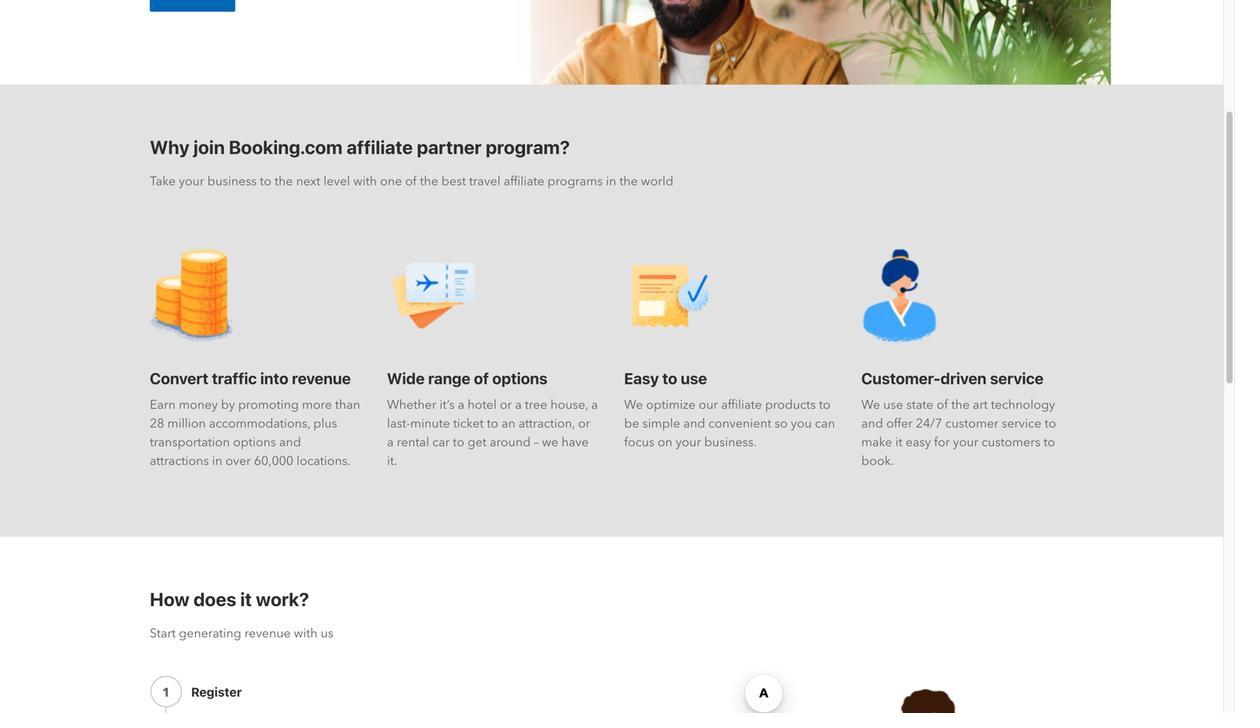 Task type: vqa. For each thing, say whether or not it's contained in the screenshot.
convenient
yes



Task type: locate. For each thing, give the bounding box(es) containing it.
1 horizontal spatial use
[[884, 397, 904, 414]]

1 horizontal spatial revenue
[[292, 369, 351, 388]]

so
[[775, 415, 788, 433]]

0 horizontal spatial and
[[279, 434, 301, 451]]

why
[[150, 136, 190, 158]]

customers
[[982, 434, 1041, 451]]

a right it's
[[458, 397, 465, 414]]

0 vertical spatial options
[[493, 369, 548, 388]]

the left world
[[620, 173, 638, 190]]

0 vertical spatial affiliate
[[347, 136, 413, 158]]

2 horizontal spatial your
[[954, 434, 979, 451]]

the
[[275, 173, 293, 190], [420, 173, 439, 190], [620, 173, 638, 190], [952, 397, 970, 414]]

0 horizontal spatial of
[[405, 173, 417, 190]]

travel
[[469, 173, 501, 190]]

to up "optimize"
[[663, 369, 678, 388]]

or up an at left
[[500, 397, 512, 414]]

with
[[354, 173, 377, 190], [294, 626, 318, 643]]

it right does
[[240, 589, 252, 611]]

revenue down work?
[[245, 626, 291, 643]]

we inside we optimize our affiliate products to be simple and convenient so you can focus on your business.
[[625, 397, 643, 414]]

0 vertical spatial or
[[500, 397, 512, 414]]

we up be
[[625, 397, 643, 414]]

service down the technology
[[1002, 415, 1042, 433]]

1 horizontal spatial of
[[474, 369, 489, 388]]

take
[[150, 173, 176, 190]]

1 vertical spatial options
[[233, 434, 276, 451]]

the inside we use state of the art technology and offer 24/7 customer service to make it easy for your customers to book.
[[952, 397, 970, 414]]

with left the 'one'
[[354, 173, 377, 190]]

affiliate up convenient
[[722, 397, 763, 414]]

earn money by promoting more than 28 million accommodations, plus transportation options and attractions in over 60,000 locations.
[[150, 397, 361, 470]]

easy
[[906, 434, 932, 451]]

1 horizontal spatial options
[[493, 369, 548, 388]]

start generating revenue with us
[[150, 626, 334, 643]]

service up the technology
[[991, 369, 1044, 388]]

2 vertical spatial affiliate
[[722, 397, 763, 414]]

million
[[168, 415, 206, 433]]

take your business to the next level with one of the best travel affiliate programs in the world
[[150, 173, 674, 190]]

0 horizontal spatial we
[[625, 397, 643, 414]]

1 horizontal spatial in
[[606, 173, 617, 190]]

revenue up more
[[292, 369, 351, 388]]

your right on
[[676, 434, 702, 451]]

0 vertical spatial with
[[354, 173, 377, 190]]

in
[[606, 173, 617, 190], [212, 453, 223, 470]]

0 horizontal spatial options
[[233, 434, 276, 451]]

we inside we use state of the art technology and offer 24/7 customer service to make it easy for your customers to book.
[[862, 397, 881, 414]]

0 vertical spatial of
[[405, 173, 417, 190]]

revenue
[[292, 369, 351, 388], [245, 626, 291, 643]]

2 we from the left
[[862, 397, 881, 414]]

1 vertical spatial with
[[294, 626, 318, 643]]

2 horizontal spatial of
[[937, 397, 949, 414]]

and up make
[[862, 415, 884, 433]]

we optimize our affiliate products to be simple and convenient so you can focus on your business.
[[625, 397, 836, 451]]

of right state
[[937, 397, 949, 414]]

1 horizontal spatial we
[[862, 397, 881, 414]]

1 vertical spatial in
[[212, 453, 223, 470]]

earn
[[150, 397, 176, 414]]

1 horizontal spatial your
[[676, 434, 702, 451]]

we for easy to use
[[625, 397, 643, 414]]

use up 'offer'
[[884, 397, 904, 414]]

1 vertical spatial of
[[474, 369, 489, 388]]

0 vertical spatial use
[[681, 369, 708, 388]]

car
[[433, 434, 450, 451]]

into
[[260, 369, 289, 388]]

start
[[150, 626, 176, 643]]

simple
[[643, 415, 681, 433]]

24/7
[[916, 415, 943, 433]]

options up tree
[[493, 369, 548, 388]]

to up can
[[820, 397, 831, 414]]

affiliate inside we optimize our affiliate products to be simple and convenient so you can focus on your business.
[[722, 397, 763, 414]]

next
[[296, 173, 321, 190]]

options down accommodations,
[[233, 434, 276, 451]]

1 horizontal spatial and
[[684, 415, 706, 433]]

affiliate for booking.com
[[347, 136, 413, 158]]

2 horizontal spatial and
[[862, 415, 884, 433]]

level
[[324, 173, 350, 190]]

business
[[208, 173, 257, 190]]

over
[[226, 453, 251, 470]]

and down our
[[684, 415, 706, 433]]

0 vertical spatial it
[[896, 434, 903, 451]]

work?
[[256, 589, 309, 611]]

wide
[[387, 369, 425, 388]]

1 vertical spatial use
[[884, 397, 904, 414]]

1 horizontal spatial with
[[354, 173, 377, 190]]

transportation
[[150, 434, 230, 451]]

0 horizontal spatial with
[[294, 626, 318, 643]]

customer
[[946, 415, 999, 433]]

with left us
[[294, 626, 318, 643]]

accommodations,
[[209, 415, 310, 433]]

2 horizontal spatial affiliate
[[722, 397, 763, 414]]

us
[[321, 626, 334, 643]]

options
[[493, 369, 548, 388], [233, 434, 276, 451]]

and up 60,000
[[279, 434, 301, 451]]

more
[[302, 397, 332, 414]]

house,
[[551, 397, 589, 414]]

it down 'offer'
[[896, 434, 903, 451]]

to
[[260, 173, 272, 190], [663, 369, 678, 388], [820, 397, 831, 414], [487, 415, 499, 433], [1045, 415, 1057, 433], [453, 434, 465, 451], [1044, 434, 1056, 451]]

of right the 'one'
[[405, 173, 417, 190]]

0 horizontal spatial in
[[212, 453, 223, 470]]

0 horizontal spatial or
[[500, 397, 512, 414]]

convert
[[150, 369, 209, 388]]

0 horizontal spatial revenue
[[245, 626, 291, 643]]

your inside we use state of the art technology and offer 24/7 customer service to make it easy for your customers to book.
[[954, 434, 979, 451]]

convenient
[[709, 415, 772, 433]]

of up hotel
[[474, 369, 489, 388]]

or up have in the left bottom of the page
[[578, 415, 591, 433]]

1 horizontal spatial it
[[896, 434, 903, 451]]

you
[[791, 415, 812, 433]]

use up our
[[681, 369, 708, 388]]

whether it's a hotel or a tree house, a last-minute ticket to an attraction, or a rental car to get around – we have it.
[[387, 397, 598, 470]]

affiliate up the 'one'
[[347, 136, 413, 158]]

your right take
[[179, 173, 204, 190]]

to right car
[[453, 434, 465, 451]]

to right business
[[260, 173, 272, 190]]

1 we from the left
[[625, 397, 643, 414]]

0 horizontal spatial use
[[681, 369, 708, 388]]

2 vertical spatial of
[[937, 397, 949, 414]]

of
[[405, 173, 417, 190], [474, 369, 489, 388], [937, 397, 949, 414]]

we
[[625, 397, 643, 414], [862, 397, 881, 414]]

we
[[542, 434, 559, 451]]

affiliate down program?
[[504, 173, 545, 190]]

in right programs
[[606, 173, 617, 190]]

0 horizontal spatial affiliate
[[347, 136, 413, 158]]

does
[[194, 589, 236, 611]]

service
[[991, 369, 1044, 388], [1002, 415, 1042, 433]]

by
[[221, 397, 235, 414]]

make
[[862, 434, 893, 451]]

0 vertical spatial in
[[606, 173, 617, 190]]

service inside we use state of the art technology and offer 24/7 customer service to make it easy for your customers to book.
[[1002, 415, 1042, 433]]

we up make
[[862, 397, 881, 414]]

whether
[[387, 397, 437, 414]]

in left over
[[212, 453, 223, 470]]

it
[[896, 434, 903, 451], [240, 589, 252, 611]]

the left art
[[952, 397, 970, 414]]

your down customer
[[954, 434, 979, 451]]

last-
[[387, 415, 411, 433]]

1 horizontal spatial affiliate
[[504, 173, 545, 190]]

1 horizontal spatial or
[[578, 415, 591, 433]]

generating
[[179, 626, 242, 643]]

1 vertical spatial service
[[1002, 415, 1042, 433]]

tree
[[525, 397, 548, 414]]

and
[[684, 415, 706, 433], [862, 415, 884, 433], [279, 434, 301, 451]]

1 vertical spatial it
[[240, 589, 252, 611]]

program?
[[486, 136, 570, 158]]

business.
[[705, 434, 757, 451]]



Task type: describe. For each thing, give the bounding box(es) containing it.
one
[[380, 173, 402, 190]]

join
[[194, 136, 225, 158]]

easy to use
[[625, 369, 708, 388]]

easy
[[625, 369, 659, 388]]

book.
[[862, 453, 895, 470]]

technology
[[992, 397, 1056, 414]]

attraction,
[[519, 415, 575, 433]]

an
[[502, 415, 516, 433]]

we for customer-driven service
[[862, 397, 881, 414]]

on
[[658, 434, 673, 451]]

a right house,
[[592, 397, 598, 414]]

rental
[[397, 434, 430, 451]]

offer
[[887, 415, 913, 433]]

money
[[179, 397, 218, 414]]

0 vertical spatial revenue
[[292, 369, 351, 388]]

it's
[[440, 397, 455, 414]]

a up it.
[[387, 434, 394, 451]]

we use state of the art technology and offer 24/7 customer service to make it easy for your customers to book.
[[862, 397, 1057, 470]]

how does it work?
[[150, 589, 309, 611]]

and inside earn money by promoting more than 28 million accommodations, plus transportation options and attractions in over 60,000 locations.
[[279, 434, 301, 451]]

for
[[935, 434, 951, 451]]

art
[[974, 397, 988, 414]]

a left tree
[[515, 397, 522, 414]]

be
[[625, 415, 640, 433]]

1 vertical spatial revenue
[[245, 626, 291, 643]]

customer-driven service
[[862, 369, 1044, 388]]

–
[[534, 434, 539, 451]]

best
[[442, 173, 466, 190]]

traffic
[[212, 369, 257, 388]]

can
[[816, 415, 836, 433]]

programs
[[548, 173, 603, 190]]

customer-
[[862, 369, 941, 388]]

driven
[[941, 369, 987, 388]]

1 vertical spatial affiliate
[[504, 173, 545, 190]]

register
[[191, 685, 242, 700]]

28
[[150, 415, 164, 433]]

locations.
[[297, 453, 351, 470]]

than
[[335, 397, 361, 414]]

0 vertical spatial service
[[991, 369, 1044, 388]]

1
[[162, 685, 170, 702]]

use inside we use state of the art technology and offer 24/7 customer service to make it easy for your customers to book.
[[884, 397, 904, 414]]

optimize
[[647, 397, 696, 414]]

booking.com
[[229, 136, 343, 158]]

state
[[907, 397, 934, 414]]

the left next
[[275, 173, 293, 190]]

and inside we use state of the art technology and offer 24/7 customer service to make it easy for your customers to book.
[[862, 415, 884, 433]]

minute
[[411, 415, 450, 433]]

ticket
[[453, 415, 484, 433]]

and inside we optimize our affiliate products to be simple and convenient so you can focus on your business.
[[684, 415, 706, 433]]

partner
[[417, 136, 482, 158]]

0 horizontal spatial your
[[179, 173, 204, 190]]

get
[[468, 434, 487, 451]]

plus
[[314, 415, 337, 433]]

our
[[699, 397, 719, 414]]

why join booking.com affiliate partner program?
[[150, 136, 570, 158]]

have
[[562, 434, 589, 451]]

affiliate for our
[[722, 397, 763, 414]]

it inside we use state of the art technology and offer 24/7 customer service to make it easy for your customers to book.
[[896, 434, 903, 451]]

promoting
[[238, 397, 299, 414]]

world
[[641, 173, 674, 190]]

focus
[[625, 434, 655, 451]]

products
[[766, 397, 816, 414]]

convert traffic into revenue
[[150, 369, 351, 388]]

0 horizontal spatial it
[[240, 589, 252, 611]]

of inside we use state of the art technology and offer 24/7 customer service to make it easy for your customers to book.
[[937, 397, 949, 414]]

60,000
[[254, 453, 294, 470]]

1 vertical spatial or
[[578, 415, 591, 433]]

how
[[150, 589, 190, 611]]

around
[[490, 434, 531, 451]]

options inside earn money by promoting more than 28 million accommodations, plus transportation options and attractions in over 60,000 locations.
[[233, 434, 276, 451]]

to down the technology
[[1045, 415, 1057, 433]]

hotel
[[468, 397, 497, 414]]

attractions
[[150, 453, 209, 470]]

the left best
[[420, 173, 439, 190]]

to left an at left
[[487, 415, 499, 433]]

your inside we optimize our affiliate products to be simple and convenient so you can focus on your business.
[[676, 434, 702, 451]]

range
[[428, 369, 471, 388]]

to inside we optimize our affiliate products to be simple and convenient so you can focus on your business.
[[820, 397, 831, 414]]

wide range of options
[[387, 369, 548, 388]]

in inside earn money by promoting more than 28 million accommodations, plus transportation options and attractions in over 60,000 locations.
[[212, 453, 223, 470]]

to right customers
[[1044, 434, 1056, 451]]

it.
[[387, 453, 398, 470]]



